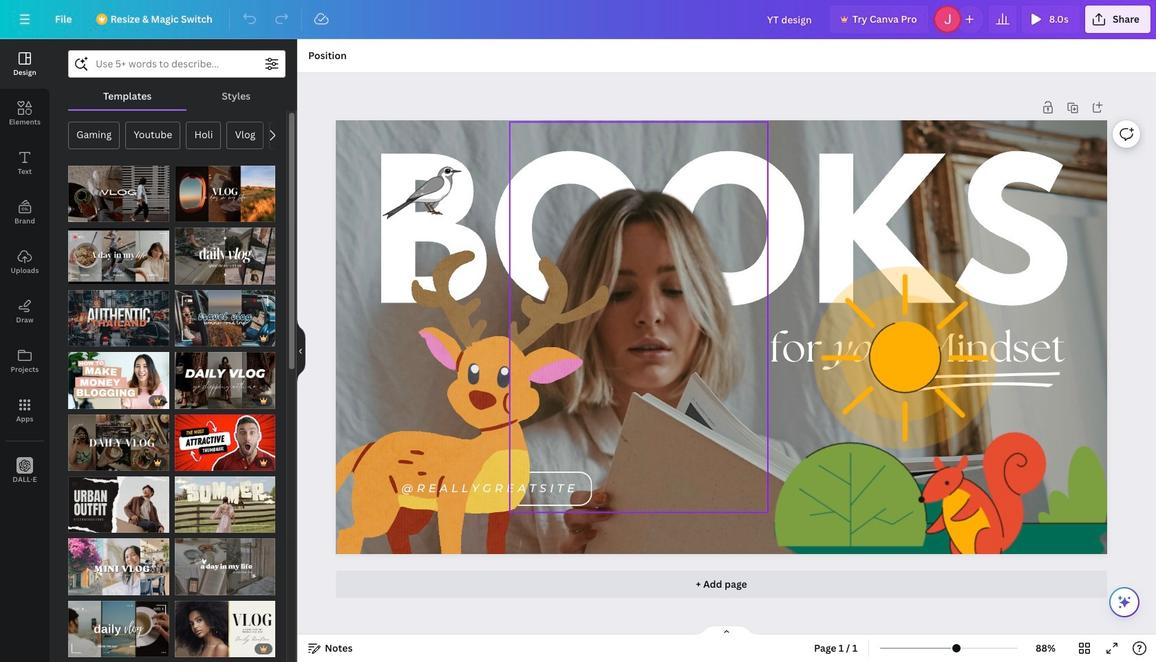 Task type: locate. For each thing, give the bounding box(es) containing it.
dark grey minimalist photo travel youtube thumbnail image
[[68, 290, 169, 347]]

brown and white simple vlog youtube thumbnail group
[[68, 158, 169, 223]]

most attractive youtube thumbnail group
[[174, 415, 275, 471]]

animated squirrel outdoors image
[[771, 261, 1118, 609], [771, 261, 1118, 609]]

dark grey minimalist photo travel youtube thumbnail group
[[68, 282, 169, 347]]

brown minimalist lifestyle daily vlog youtube thumbnail image
[[68, 228, 169, 285], [68, 601, 169, 658]]

black and brown modern urban outfit recommendations youtube thumbnail image
[[68, 477, 169, 534]]

0 vertical spatial brown minimalist lifestyle daily vlog youtube thumbnail image
[[68, 228, 169, 285]]

brown minimalist lifestyle daily vlog youtube thumbnail group
[[68, 220, 169, 285], [68, 593, 169, 658]]

2 brown minimalist lifestyle daily vlog youtube thumbnail image from the top
[[68, 601, 169, 658]]

brown minimalist lifestyle daily vlog youtube thumbnail image up dark grey minimalist photo travel youtube thumbnail
[[68, 228, 169, 285]]

1 vertical spatial brown minimalist lifestyle daily vlog youtube thumbnail group
[[68, 593, 169, 658]]

brown white modern lifestyle vlog youtube thumbnail group
[[68, 406, 169, 471]]

show pages image
[[694, 626, 760, 637]]

1 brown minimalist lifestyle daily vlog youtube thumbnail image from the top
[[68, 228, 169, 285]]

1 brown minimalist lifestyle daily vlog youtube thumbnail group from the top
[[68, 220, 169, 285]]

2 brown minimalist lifestyle daily vlog youtube thumbnail group from the top
[[68, 593, 169, 658]]

brown minimalist lifestyle daily vlog youtube thumbnail image down white simple mini vlog youtube thumbnail
[[68, 601, 169, 658]]

playful japanese wagtail image
[[379, 164, 465, 220]]

brown black elegant aesthetic fashion vlog youtube thumbnail image
[[174, 353, 275, 409]]

orange yellow minimalist aesthetic a day in my life travel vlog youtube thumbnail group
[[174, 166, 275, 223]]

blue vintage retro travel vlog youtube thumbnail group
[[174, 290, 275, 347]]

brown minimalist lifestyle daily vlog youtube thumbnail image for neutral elegant minimalist daily vlog youtube thumbnail brown minimalist lifestyle daily vlog youtube thumbnail group
[[68, 228, 169, 285]]

0 vertical spatial brown minimalist lifestyle daily vlog youtube thumbnail group
[[68, 220, 169, 285]]

1 vertical spatial brown minimalist lifestyle daily vlog youtube thumbnail image
[[68, 601, 169, 658]]



Task type: describe. For each thing, give the bounding box(es) containing it.
big text how to youtube thumbnail group
[[68, 344, 169, 409]]

beige minimalist aesthetic daily vlog youtube thumbnail image
[[174, 539, 275, 596]]

deer animated sticker image
[[317, 250, 657, 597]]

aesthetic simple vacation trip youtube thumbnail image
[[174, 477, 275, 534]]

aesthetic simple vacation trip youtube thumbnail group
[[174, 477, 275, 534]]

brown and white simple vlog youtube thumbnail image
[[68, 166, 169, 223]]

brown minimalist lifestyle daily vlog youtube thumbnail group for neutral elegant minimalist daily vlog youtube thumbnail
[[68, 220, 169, 285]]

white simple mini vlog youtube thumbnail image
[[68, 539, 169, 596]]

brown minimalist lifestyle daily vlog youtube thumbnail group for beige minimalist vlog daily routine youtube thumbnail
[[68, 593, 169, 658]]

beige minimalist aesthetic daily vlog youtube thumbnail group
[[174, 539, 275, 596]]

orange yellow minimalist aesthetic a day in my life travel vlog youtube thumbnail image
[[174, 166, 275, 223]]

black and brown modern urban outfit recommendations youtube thumbnail group
[[68, 469, 169, 534]]

side panel tab list
[[0, 39, 50, 496]]

neutral elegant minimalist daily vlog youtube thumbnail group
[[174, 228, 275, 285]]

beige minimalist vlog daily routine youtube thumbnail group
[[174, 593, 275, 658]]

brown white modern lifestyle vlog youtube thumbnail image
[[68, 415, 169, 471]]

hide image
[[297, 318, 306, 384]]

Design title text field
[[756, 6, 824, 33]]

white simple mini vlog youtube thumbnail group
[[68, 531, 169, 596]]

blue vintage retro travel vlog youtube thumbnail image
[[174, 290, 275, 347]]

brown black elegant aesthetic fashion vlog youtube thumbnail group
[[174, 353, 275, 409]]

canva assistant image
[[1116, 595, 1133, 611]]

most attractive youtube thumbnail image
[[174, 415, 275, 471]]

neutral elegant minimalist daily vlog youtube thumbnail image
[[174, 228, 275, 285]]

main menu bar
[[0, 0, 1156, 39]]

beige minimalist vlog daily routine youtube thumbnail image
[[174, 601, 275, 658]]

Zoom button
[[1023, 638, 1068, 660]]

Use 5+ words to describe... search field
[[96, 51, 258, 77]]

big text how to youtube thumbnail image
[[68, 353, 169, 409]]

brown minimalist lifestyle daily vlog youtube thumbnail image for beige minimalist vlog daily routine youtube thumbnail's brown minimalist lifestyle daily vlog youtube thumbnail group
[[68, 601, 169, 658]]



Task type: vqa. For each thing, say whether or not it's contained in the screenshot.
Brown White Modern Lifestyle Vlog YouTube Thumbnail
yes



